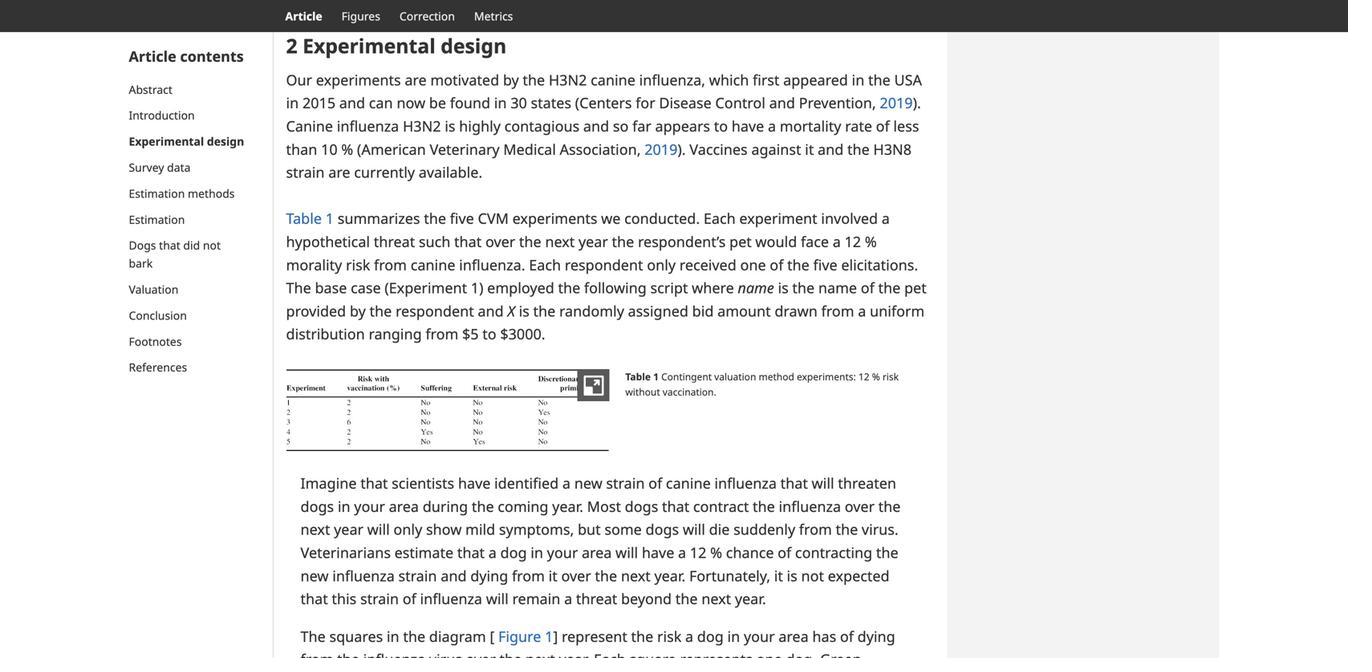 Task type: locate. For each thing, give the bounding box(es) containing it.
). for ). canine influenza h3n2 is highly contagious and so far appears to have a mortality rate of less than 10 % (american veterinary medical association,
[[913, 93, 921, 113]]

have down some
[[642, 543, 674, 563]]

each down represent
[[594, 650, 626, 658]]

0 vertical spatial five
[[450, 209, 474, 228]]

year. up but
[[552, 497, 583, 516]]

dogs
[[301, 497, 334, 516], [625, 497, 658, 516], [646, 520, 679, 539]]

your down the imagine
[[354, 497, 385, 516]]

risk inside summarizes the five cvm experiments we conducted. each experiment involved a hypothetical threat such that over the next year the respondent's pet would face a 12 % morality risk from canine influenza. each respondent only received one of the five elicitations. the base case (experiment 1) employed the following script where
[[346, 255, 370, 275]]

1 horizontal spatial have
[[642, 543, 674, 563]]

article up abstract
[[129, 47, 176, 66]]

1 horizontal spatial threat
[[576, 589, 617, 609]]

h3n8
[[873, 139, 912, 159]]

experiments inside summarizes the five cvm experiments we conducted. each experiment involved a hypothetical threat such that over the next year the respondent's pet would face a 12 % morality risk from canine influenza. each respondent only received one of the five elicitations. the base case (experiment 1) employed the following script where
[[513, 209, 597, 228]]

by inside our experiments are motivated by the h3n2 canine influenza, which first appeared in the usa in 2015 and can now be found in 30 states (centers for disease control and prevention,
[[503, 70, 519, 90]]

not inside dogs that did not bark
[[203, 238, 221, 253]]

next inside the ] represent the risk a dog in your area has of dying from the influenza virus over the next year. each square represents one dog. gree
[[526, 650, 555, 658]]

virus.
[[862, 520, 899, 539]]

12 up fortunately,
[[690, 543, 707, 563]]

one inside the ] represent the risk a dog in your area has of dying from the influenza virus over the next year. each square represents one dog. gree
[[756, 650, 782, 658]]

area inside the ] represent the risk a dog in your area has of dying from the influenza virus over the next year. each square represents one dog. gree
[[779, 627, 809, 646]]

2019 down far on the top of page
[[645, 139, 678, 159]]

0 vertical spatial 2019 link
[[880, 93, 913, 113]]

table 1 up "hypothetical" on the top left of page
[[286, 209, 334, 228]]

0 vertical spatial 2019
[[880, 93, 913, 113]]

1 vertical spatial table 1
[[625, 370, 659, 383]]

1 horizontal spatial year
[[579, 232, 608, 252]]

to inside is the randomly assigned bid amount drawn from a uniform distribution ranging from $5 to $3000.
[[483, 324, 496, 344]]

1 horizontal spatial table 1
[[625, 370, 659, 383]]

dog inside 'imagine that scientists have identified a new strain of canine influenza that will threaten dogs in your area during the coming year. most dogs that contract the influenza over the next year will only show mild symptoms, but some dogs will die suddenly from the virus. veterinarians estimate that a dog in your area will have a 12 % chance of contracting the new influenza strain and dying from it over the next year. fortunately, it is not expected that this strain of influenza will remain a threat beyond the next year.'
[[500, 543, 527, 563]]

design down introduction link
[[207, 134, 244, 149]]

found
[[450, 93, 490, 113]]

1 horizontal spatial by
[[503, 70, 519, 90]]

experiments up can
[[316, 70, 401, 90]]

that left contract
[[662, 497, 690, 516]]

] represent the risk a dog in your area has of dying from the influenza virus over the next year. each square represents one dog. gree
[[301, 627, 904, 658]]

0 vertical spatial threat
[[374, 232, 415, 252]]

is the randomly assigned bid amount drawn from a uniform distribution ranging from $5 to $3000.
[[286, 301, 925, 344]]

medical
[[503, 139, 556, 159]]

the left the diagram
[[403, 627, 425, 646]]

which
[[709, 70, 749, 90]]

to
[[714, 116, 728, 136], [483, 324, 496, 344]]

name
[[738, 278, 774, 298], [818, 278, 857, 298]]

10
[[321, 139, 338, 159]]

references link
[[129, 358, 245, 376]]

next down fortunately,
[[702, 589, 731, 609]]

1 vertical spatial table
[[625, 370, 651, 383]]

threat inside summarizes the five cvm experiments we conducted. each experiment involved a hypothetical threat such that over the next year the respondent's pet would face a 12 % morality risk from canine influenza. each respondent only received one of the five elicitations. the base case (experiment 1) employed the following script where
[[374, 232, 415, 252]]

imagine
[[301, 474, 357, 493]]

% right experiments:
[[872, 370, 880, 383]]

by down case
[[350, 301, 366, 321]]

will
[[812, 474, 834, 493], [367, 520, 390, 539], [683, 520, 705, 539], [616, 543, 638, 563], [486, 589, 509, 609]]

is inside ). canine influenza h3n2 is highly contagious and so far appears to have a mortality rate of less than 10 % (american veterinary medical association,
[[445, 116, 455, 136]]

dying inside the ] represent the risk a dog in your area has of dying from the influenza virus over the next year. each square represents one dog. gree
[[858, 627, 895, 646]]

year inside 'imagine that scientists have identified a new strain of canine influenza that will threaten dogs in your area during the coming year. most dogs that contract the influenza over the next year will only show mild symptoms, but some dogs will die suddenly from the virus. veterinarians estimate that a dog in your area will have a 12 % chance of contracting the new influenza strain and dying from it over the next year. fortunately, it is not expected that this strain of influenza will remain a threat beyond the next year.'
[[334, 520, 364, 539]]

1 vertical spatial are
[[328, 163, 350, 182]]

1 horizontal spatial pet
[[904, 278, 927, 298]]

0 vertical spatial article
[[285, 8, 322, 24]]

0 horizontal spatial year
[[334, 520, 364, 539]]

1 horizontal spatial are
[[405, 70, 427, 90]]

risk
[[346, 255, 370, 275], [883, 370, 899, 383], [657, 627, 682, 646]]

0 vertical spatial the
[[286, 278, 311, 298]]

]
[[553, 627, 558, 646]]

[
[[490, 627, 495, 646]]

% inside ). canine influenza h3n2 is highly contagious and so far appears to have a mortality rate of less than 10 % (american veterinary medical association,
[[341, 139, 353, 159]]

of
[[876, 116, 890, 136], [770, 255, 784, 275], [861, 278, 875, 298], [649, 474, 662, 493], [778, 543, 791, 563], [403, 589, 416, 609], [840, 627, 854, 646]]

only up script on the top of the page
[[647, 255, 676, 275]]

the up "uniform"
[[878, 278, 901, 298]]

respondent down the (experiment
[[396, 301, 474, 321]]

dog inside the ] represent the risk a dog in your area has of dying from the influenza virus over the next year. each square represents one dog. gree
[[697, 627, 724, 646]]

from up contracting
[[799, 520, 832, 539]]

0 vertical spatial 1
[[326, 209, 334, 228]]

1 vertical spatial risk
[[883, 370, 899, 383]]

experiments:
[[797, 370, 856, 383]]

by inside is the name of the pet provided by the respondent and
[[350, 301, 366, 321]]

(experiment
[[385, 278, 467, 298]]

1 horizontal spatial experiments
[[513, 209, 597, 228]]

and inside is the name of the pet provided by the respondent and
[[478, 301, 504, 321]]

name up amount
[[738, 278, 774, 298]]

it down mortality
[[805, 139, 814, 159]]

experimental design
[[129, 134, 244, 149]]

estimation down survey data
[[129, 186, 185, 201]]

0 horizontal spatial pet
[[730, 232, 752, 252]]

design
[[441, 32, 507, 59], [207, 134, 244, 149]]

1 horizontal spatial your
[[547, 543, 578, 563]]

of inside is the name of the pet provided by the respondent and
[[861, 278, 875, 298]]

1 vertical spatial estimation
[[129, 212, 185, 227]]

0 vertical spatial pet
[[730, 232, 752, 252]]

the up suddenly
[[753, 497, 775, 516]]

it up "remain"
[[549, 566, 558, 586]]

1 vertical spatial pet
[[904, 278, 927, 298]]

2 horizontal spatial it
[[805, 139, 814, 159]]

threat up represent
[[576, 589, 617, 609]]

correction
[[400, 8, 455, 24]]

1 vertical spatial 2019 link
[[645, 139, 678, 159]]

to up vaccines
[[714, 116, 728, 136]]

disease
[[659, 93, 712, 113]]

experimental down introduction
[[129, 134, 204, 149]]

1 horizontal spatial area
[[582, 543, 612, 563]]

0 vertical spatial are
[[405, 70, 427, 90]]

new down veterinarians on the bottom left
[[301, 566, 329, 586]]

pet up "uniform"
[[904, 278, 927, 298]]

appears
[[655, 116, 710, 136]]

influenza up suddenly
[[779, 497, 841, 516]]

0 horizontal spatial experiments
[[316, 70, 401, 90]]

represent
[[562, 627, 627, 646]]

your down symptoms,
[[547, 543, 578, 563]]

threat inside 'imagine that scientists have identified a new strain of canine influenza that will threaten dogs in your area during the coming year. most dogs that contract the influenza over the next year will only show mild symptoms, but some dogs will die suddenly from the virus. veterinarians estimate that a dog in your area will have a 12 % chance of contracting the new influenza strain and dying from it over the next year. fortunately, it is not expected that this strain of influenza will remain a threat beyond the next year.'
[[576, 589, 617, 609]]

veterinarians
[[301, 543, 391, 563]]

0 vertical spatial year
[[579, 232, 608, 252]]

h3n2 inside ). canine influenza h3n2 is highly contagious and so far appears to have a mortality rate of less than 10 % (american veterinary medical association,
[[403, 116, 441, 136]]

year down we at the left top
[[579, 232, 608, 252]]

will left threaten
[[812, 474, 834, 493]]

tab list
[[121, 0, 1227, 32]]

0 vertical spatial table
[[286, 209, 322, 228]]

1 vertical spatial h3n2
[[403, 116, 441, 136]]

article up 2 in the left top of the page
[[285, 8, 322, 24]]

1 vertical spatial dog
[[697, 627, 724, 646]]

0 vertical spatial ).
[[913, 93, 921, 113]]

0 horizontal spatial ).
[[678, 139, 686, 159]]

association,
[[560, 139, 641, 159]]

are inside ). vaccines against it and the h3n8 strain are currently available.
[[328, 163, 350, 182]]

will up veterinarians on the bottom left
[[367, 520, 390, 539]]

pet inside is the name of the pet provided by the respondent and
[[904, 278, 927, 298]]

over down but
[[561, 566, 591, 586]]

0 vertical spatial dying
[[470, 566, 508, 586]]

2019
[[880, 93, 913, 113], [645, 139, 678, 159]]

figures
[[342, 8, 380, 24]]

remain
[[512, 589, 560, 609]]

h3n2 up "states"
[[549, 70, 587, 90]]

are down the 10
[[328, 163, 350, 182]]

2 vertical spatial risk
[[657, 627, 682, 646]]

risk right experiments:
[[883, 370, 899, 383]]

is right x
[[519, 301, 530, 321]]

2
[[286, 32, 297, 59]]

have up during
[[458, 474, 491, 493]]

and up association,
[[583, 116, 609, 136]]

the up drawn
[[792, 278, 815, 298]]

of inside ). canine influenza h3n2 is highly contagious and so far appears to have a mortality rate of less than 10 % (american veterinary medical association,
[[876, 116, 890, 136]]

h3n2 down now
[[403, 116, 441, 136]]

dying inside 'imagine that scientists have identified a new strain of canine influenza that will threaten dogs in your area during the coming year. most dogs that contract the influenza over the next year will only show mild symptoms, but some dogs will die suddenly from the virus. veterinarians estimate that a dog in your area will have a 12 % chance of contracting the new influenza strain and dying from it over the next year. fortunately, it is not expected that this strain of influenza will remain a threat beyond the next year.'
[[470, 566, 508, 586]]

1 horizontal spatial to
[[714, 116, 728, 136]]

dogs right some
[[646, 520, 679, 539]]

canine
[[591, 70, 636, 90], [411, 255, 455, 275], [666, 474, 711, 493]]

0 horizontal spatial dying
[[470, 566, 508, 586]]

1 vertical spatial canine
[[411, 255, 455, 275]]

five left 'cvm'
[[450, 209, 474, 228]]

1 vertical spatial five
[[813, 255, 838, 275]]

0 horizontal spatial design
[[207, 134, 244, 149]]

contingent
[[661, 370, 712, 383]]

0 vertical spatial have
[[732, 116, 764, 136]]

table
[[286, 209, 322, 228], [625, 370, 651, 383]]

1 horizontal spatial dying
[[858, 627, 895, 646]]

0 vertical spatial risk
[[346, 255, 370, 275]]

table 1
[[286, 209, 334, 228], [625, 370, 659, 383]]

next up veterinarians on the bottom left
[[301, 520, 330, 539]]

footnotes link
[[129, 332, 245, 350]]

design up the motivated
[[441, 32, 507, 59]]

and inside 'imagine that scientists have identified a new strain of canine influenza that will threaten dogs in your area during the coming year. most dogs that contract the influenza over the next year will only show mild symptoms, but some dogs will die suddenly from the virus. veterinarians estimate that a dog in your area will have a 12 % chance of contracting the new influenza strain and dying from it over the next year. fortunately, it is not expected that this strain of influenza will remain a threat beyond the next year.'
[[441, 566, 467, 586]]

from inside summarizes the five cvm experiments we conducted. each experiment involved a hypothetical threat such that over the next year the respondent's pet would face a 12 % morality risk from canine influenza. each respondent only received one of the five elicitations. the base case (experiment 1) employed the following script where
[[374, 255, 407, 275]]

0 horizontal spatial 2019
[[645, 139, 678, 159]]

case
[[351, 278, 381, 298]]

1 estimation from the top
[[129, 186, 185, 201]]

dying down mild
[[470, 566, 508, 586]]

). for ). vaccines against it and the h3n8 strain are currently available.
[[678, 139, 686, 159]]

2 vertical spatial each
[[594, 650, 626, 658]]

year. down fortunately,
[[735, 589, 766, 609]]

2019 for 2019 link to the bottom
[[645, 139, 678, 159]]

0 horizontal spatial table 1
[[286, 209, 334, 228]]

0 horizontal spatial canine
[[411, 255, 455, 275]]

five down face
[[813, 255, 838, 275]]

your
[[354, 497, 385, 516], [547, 543, 578, 563], [744, 627, 775, 646]]

1 vertical spatial experimental
[[129, 134, 204, 149]]

0 vertical spatial table 1
[[286, 209, 334, 228]]

the down figure
[[500, 650, 522, 658]]

1 horizontal spatial dog
[[697, 627, 724, 646]]

estimation
[[129, 186, 185, 201], [129, 212, 185, 227]]

dog down symptoms,
[[500, 543, 527, 563]]

most
[[587, 497, 621, 516]]

2 vertical spatial canine
[[666, 474, 711, 493]]

0 horizontal spatial area
[[389, 497, 419, 516]]

that inside summarizes the five cvm experiments we conducted. each experiment involved a hypothetical threat such that over the next year the respondent's pet would face a 12 % morality risk from canine influenza. each respondent only received one of the five elicitations. the base case (experiment 1) employed the following script where
[[454, 232, 482, 252]]

1 vertical spatial one
[[756, 650, 782, 658]]

canine inside summarizes the five cvm experiments we conducted. each experiment involved a hypothetical threat such that over the next year the respondent's pet would face a 12 % morality risk from canine influenza. each respondent only received one of the five elicitations. the base case (experiment 1) employed the following script where
[[411, 255, 455, 275]]

dogs
[[129, 238, 156, 253]]

area down but
[[582, 543, 612, 563]]

threaten
[[838, 474, 896, 493]]

we
[[601, 209, 621, 228]]

0 horizontal spatial article
[[129, 47, 176, 66]]

the up influenza.
[[519, 232, 541, 252]]

table up without
[[625, 370, 651, 383]]

experimental
[[303, 32, 436, 59], [129, 134, 204, 149]]

distribution
[[286, 324, 365, 344]]

1 vertical spatial experiments
[[513, 209, 597, 228]]

1 vertical spatial to
[[483, 324, 496, 344]]

are inside our experiments are motivated by the h3n2 canine influenza, which first appeared in the usa in 2015 and can now be found in 30 states (centers for disease control and prevention,
[[405, 70, 427, 90]]

area down scientists
[[389, 497, 419, 516]]

from left $5
[[426, 324, 458, 344]]

design inside experimental design link
[[207, 134, 244, 149]]

the
[[523, 70, 545, 90], [868, 70, 891, 90], [847, 139, 870, 159], [424, 209, 446, 228], [519, 232, 541, 252], [612, 232, 634, 252], [787, 255, 810, 275], [558, 278, 580, 298], [792, 278, 815, 298], [878, 278, 901, 298], [370, 301, 392, 321], [533, 301, 556, 321], [472, 497, 494, 516], [753, 497, 775, 516], [879, 497, 901, 516], [836, 520, 858, 539], [876, 543, 899, 563], [595, 566, 617, 586], [676, 589, 698, 609], [403, 627, 425, 646], [631, 627, 654, 646], [337, 650, 359, 658], [500, 650, 522, 658]]

each
[[704, 209, 736, 228], [529, 255, 561, 275], [594, 650, 626, 658]]

dogs down the imagine
[[301, 497, 334, 516]]

can
[[369, 93, 393, 113]]

canine down such
[[411, 255, 455, 275]]

risk up case
[[346, 255, 370, 275]]

pet inside summarizes the five cvm experiments we conducted. each experiment involved a hypothetical threat such that over the next year the respondent's pet would face a 12 % morality risk from canine influenza. each respondent only received one of the five elicitations. the base case (experiment 1) employed the following script where
[[730, 232, 752, 252]]

experiments
[[316, 70, 401, 90], [513, 209, 597, 228]]

1 up without
[[653, 370, 659, 383]]

1 horizontal spatial design
[[441, 32, 507, 59]]

the inside is the randomly assigned bid amount drawn from a uniform distribution ranging from $5 to $3000.
[[533, 301, 556, 321]]

have
[[732, 116, 764, 136], [458, 474, 491, 493], [642, 543, 674, 563]]

2 vertical spatial area
[[779, 627, 809, 646]]

respondent up "following"
[[565, 255, 643, 275]]

amount
[[718, 301, 771, 321]]

the down virus.
[[876, 543, 899, 563]]

so
[[613, 116, 629, 136]]

only inside 'imagine that scientists have identified a new strain of canine influenza that will threaten dogs in your area during the coming year. most dogs that contract the influenza over the next year will only show mild symptoms, but some dogs will die suddenly from the virus. veterinarians estimate that a dog in your area will have a 12 % chance of contracting the new influenza strain and dying from it over the next year. fortunately, it is not expected that this strain of influenza will remain a threat beyond the next year.'
[[394, 520, 422, 539]]

0 vertical spatial estimation
[[129, 186, 185, 201]]

risk up the square
[[657, 627, 682, 646]]

threat down summarizes
[[374, 232, 415, 252]]

0 vertical spatial experiments
[[316, 70, 401, 90]]

1 horizontal spatial not
[[801, 566, 824, 586]]

provided
[[286, 301, 346, 321]]

canine inside 'imagine that scientists have identified a new strain of canine influenza that will threaten dogs in your area during the coming year. most dogs that contract the influenza over the next year will only show mild symptoms, but some dogs will die suddenly from the virus. veterinarians estimate that a dog in your area will have a 12 % chance of contracting the new influenza strain and dying from it over the next year. fortunately, it is not expected that this strain of influenza will remain a threat beyond the next year.'
[[666, 474, 711, 493]]

12 inside 'contingent valuation method experiments: 12 % risk without vaccination.'
[[859, 370, 870, 383]]

metrics link
[[465, 0, 523, 32]]

dog up 'represents'
[[697, 627, 724, 646]]

2 horizontal spatial each
[[704, 209, 736, 228]]

0 vertical spatial by
[[503, 70, 519, 90]]

0 vertical spatial only
[[647, 255, 676, 275]]

canine inside our experiments are motivated by the h3n2 canine influenza, which first appeared in the usa in 2015 and can now be found in 30 states (centers for disease control and prevention,
[[591, 70, 636, 90]]

0 horizontal spatial not
[[203, 238, 221, 253]]

2 horizontal spatial area
[[779, 627, 809, 646]]

0 vertical spatial each
[[704, 209, 736, 228]]

five
[[450, 209, 474, 228], [813, 255, 838, 275]]

the up randomly
[[558, 278, 580, 298]]

dog
[[500, 543, 527, 563], [697, 627, 724, 646]]

is down contracting
[[787, 566, 798, 586]]

2 horizontal spatial your
[[744, 627, 775, 646]]

). down appears
[[678, 139, 686, 159]]

the down but
[[595, 566, 617, 586]]

assigned
[[628, 301, 689, 321]]

2 estimation from the top
[[129, 212, 185, 227]]

1 vertical spatial article
[[129, 47, 176, 66]]

2 horizontal spatial 1
[[653, 370, 659, 383]]

1 horizontal spatial ).
[[913, 93, 921, 113]]

references
[[129, 360, 187, 375]]

and down mortality
[[818, 139, 844, 159]]

have down control at the right top
[[732, 116, 764, 136]]

where
[[692, 278, 734, 298]]

of inside the ] represent the risk a dog in your area has of dying from the influenza virus over the next year. each square represents one dog. gree
[[840, 627, 854, 646]]

one left dog. at the right bottom of page
[[756, 650, 782, 658]]

2 horizontal spatial canine
[[666, 474, 711, 493]]

% up elicitations.
[[865, 232, 877, 252]]

0 vertical spatial 12
[[845, 232, 861, 252]]

dogs that did not bark
[[129, 238, 221, 271]]

are
[[405, 70, 427, 90], [328, 163, 350, 182]]

1 horizontal spatial risk
[[657, 627, 682, 646]]

%
[[341, 139, 353, 159], [865, 232, 877, 252], [872, 370, 880, 383], [710, 543, 722, 563]]

1 vertical spatial have
[[458, 474, 491, 493]]

1 horizontal spatial new
[[574, 474, 603, 493]]

). vaccines against it and the h3n8 strain are currently available.
[[286, 139, 912, 182]]

2019 link down far on the top of page
[[645, 139, 678, 159]]

from up case
[[374, 255, 407, 275]]

the squares in the diagram [ figure 1
[[301, 627, 553, 646]]

risk inside the ] represent the risk a dog in your area has of dying from the influenza virus over the next year. each square represents one dog. gree
[[657, 627, 682, 646]]

estimation for estimation methods
[[129, 186, 185, 201]]

such
[[419, 232, 451, 252]]

0 horizontal spatial dog
[[500, 543, 527, 563]]

1 horizontal spatial name
[[818, 278, 857, 298]]

article for article contents
[[129, 47, 176, 66]]

name down elicitations.
[[818, 278, 857, 298]]

over
[[485, 232, 515, 252], [845, 497, 875, 516], [561, 566, 591, 586], [466, 650, 496, 658]]

summarizes the five cvm experiments we conducted. each experiment involved a hypothetical threat such that over the next year the respondent's pet would face a 12 % morality risk from canine influenza. each respondent only received one of the five elicitations. the base case (experiment 1) employed the following script where
[[286, 209, 918, 298]]

influenza up the diagram
[[420, 589, 482, 609]]

first
[[753, 70, 780, 90]]

x
[[508, 301, 515, 321]]

h3n2
[[549, 70, 587, 90], [403, 116, 441, 136]]

and down estimate
[[441, 566, 467, 586]]

area
[[389, 497, 419, 516], [582, 543, 612, 563], [779, 627, 809, 646]]

next
[[545, 232, 575, 252], [301, 520, 330, 539], [621, 566, 651, 586], [702, 589, 731, 609], [526, 650, 555, 658]]

1 vertical spatial ).
[[678, 139, 686, 159]]

the up $3000.
[[533, 301, 556, 321]]

experiment
[[739, 209, 817, 228]]

1 horizontal spatial h3n2
[[549, 70, 587, 90]]

estimation methods link
[[129, 184, 245, 202]]

that right such
[[454, 232, 482, 252]]

table up "hypothetical" on the top left of page
[[286, 209, 322, 228]]

% inside summarizes the five cvm experiments we conducted. each experiment involved a hypothetical threat such that over the next year the respondent's pet would face a 12 % morality risk from canine influenza. each respondent only received one of the five elicitations. the base case (experiment 1) employed the following script where
[[865, 232, 877, 252]]

1 vertical spatial each
[[529, 255, 561, 275]]

). inside ). canine influenza h3n2 is highly contagious and so far appears to have a mortality rate of less than 10 % (american veterinary medical association,
[[913, 93, 921, 113]]

year
[[579, 232, 608, 252], [334, 520, 364, 539]]

your up 'represents'
[[744, 627, 775, 646]]

without
[[625, 385, 660, 398]]

0 vertical spatial respondent
[[565, 255, 643, 275]]

far
[[632, 116, 652, 136]]

1 vertical spatial design
[[207, 134, 244, 149]]

that inside dogs that did not bark
[[159, 238, 180, 253]]

2 vertical spatial have
[[642, 543, 674, 563]]

1 vertical spatial respondent
[[396, 301, 474, 321]]

valuation
[[129, 282, 178, 297]]

). inside ). vaccines against it and the h3n8 strain are currently available.
[[678, 139, 686, 159]]

2 name from the left
[[818, 278, 857, 298]]

only inside summarizes the five cvm experiments we conducted. each experiment involved a hypothetical threat such that over the next year the respondent's pet would face a 12 % morality risk from canine influenza. each respondent only received one of the five elicitations. the base case (experiment 1) employed the following script where
[[647, 255, 676, 275]]

identified
[[494, 474, 559, 493]]

h3n2 inside our experiments are motivated by the h3n2 canine influenza, which first appeared in the usa in 2015 and can now be found in 30 states (centers for disease control and prevention,
[[549, 70, 587, 90]]

next up beyond
[[621, 566, 651, 586]]

12
[[845, 232, 861, 252], [859, 370, 870, 383], [690, 543, 707, 563]]



Task type: describe. For each thing, give the bounding box(es) containing it.
% inside 'imagine that scientists have identified a new strain of canine influenza that will threaten dogs in your area during the coming year. most dogs that contract the influenza over the next year will only show mild symptoms, but some dogs will die suddenly from the virus. veterinarians estimate that a dog in your area will have a 12 % chance of contracting the new influenza strain and dying from it over the next year. fortunately, it is not expected that this strain of influenza will remain a threat beyond the next year.'
[[710, 543, 722, 563]]

following
[[584, 278, 647, 298]]

0 horizontal spatial table
[[286, 209, 322, 228]]

motivated
[[430, 70, 499, 90]]

figure
[[498, 627, 541, 646]]

0 vertical spatial design
[[441, 32, 507, 59]]

usa
[[894, 70, 922, 90]]

currently
[[354, 163, 415, 182]]

the down squares at bottom
[[337, 650, 359, 658]]

tab list containing article
[[121, 0, 1227, 32]]

during
[[423, 497, 468, 516]]

contracting
[[795, 543, 873, 563]]

will left die
[[683, 520, 705, 539]]

the up ranging
[[370, 301, 392, 321]]

contract
[[693, 497, 749, 516]]

year. up beyond
[[654, 566, 686, 586]]

base
[[315, 278, 347, 298]]

article contents
[[129, 47, 244, 66]]

vaccines
[[690, 139, 748, 159]]

diagram
[[429, 627, 486, 646]]

elicitations.
[[841, 255, 918, 275]]

influenza up contract
[[715, 474, 777, 493]]

over inside summarizes the five cvm experiments we conducted. each experiment involved a hypothetical threat such that over the next year the respondent's pet would face a 12 % morality risk from canine influenza. each respondent only received one of the five elicitations. the base case (experiment 1) employed the following script where
[[485, 232, 515, 252]]

hypothetical
[[286, 232, 370, 252]]

influenza inside ). canine influenza h3n2 is highly contagious and so far appears to have a mortality rate of less than 10 % (american veterinary medical association,
[[337, 116, 399, 136]]

the up contracting
[[836, 520, 858, 539]]

in left 30
[[494, 93, 507, 113]]

0 horizontal spatial it
[[549, 566, 558, 586]]

table 1 link
[[286, 209, 334, 228]]

that up suddenly
[[781, 474, 808, 493]]

valuation
[[714, 370, 756, 383]]

(centers
[[575, 93, 632, 113]]

0 horizontal spatial 1
[[326, 209, 334, 228]]

0 horizontal spatial experimental
[[129, 134, 204, 149]]

beyond
[[621, 589, 672, 609]]

dogs up some
[[625, 497, 658, 516]]

strain inside ). vaccines against it and the h3n8 strain are currently available.
[[286, 163, 325, 182]]

strain up most
[[606, 474, 645, 493]]

that left this
[[301, 589, 328, 609]]

to inside ). canine influenza h3n2 is highly contagious and so far appears to have a mortality rate of less than 10 % (american veterinary medical association,
[[714, 116, 728, 136]]

suddenly
[[734, 520, 795, 539]]

0 horizontal spatial each
[[529, 255, 561, 275]]

dogs that did not bark link
[[129, 236, 245, 272]]

not inside 'imagine that scientists have identified a new strain of canine influenza that will threaten dogs in your area during the coming year. most dogs that contract the influenza over the next year will only show mild symptoms, but some dogs will die suddenly from the virus. veterinarians estimate that a dog in your area will have a 12 % chance of contracting the new influenza strain and dying from it over the next year. fortunately, it is not expected that this strain of influenza will remain a threat beyond the next year.'
[[801, 566, 824, 586]]

% inside 'contingent valuation method experiments: 12 % risk without vaccination.'
[[872, 370, 880, 383]]

it inside ). vaccines against it and the h3n8 strain are currently available.
[[805, 139, 814, 159]]

risk inside 'contingent valuation method experiments: 12 % risk without vaccination.'
[[883, 370, 899, 383]]

2019 for right 2019 link
[[880, 93, 913, 113]]

1 horizontal spatial it
[[774, 566, 783, 586]]

influenza.
[[459, 255, 525, 275]]

respondent inside summarizes the five cvm experiments we conducted. each experiment involved a hypothetical threat such that over the next year the respondent's pet would face a 12 % morality risk from canine influenza. each respondent only received one of the five elicitations. the base case (experiment 1) employed the following script where
[[565, 255, 643, 275]]

die
[[709, 520, 730, 539]]

is inside is the randomly assigned bid amount drawn from a uniform distribution ranging from $5 to $3000.
[[519, 301, 530, 321]]

article for article
[[285, 8, 322, 24]]

1 vertical spatial your
[[547, 543, 578, 563]]

the up mild
[[472, 497, 494, 516]]

our experiments are motivated by the h3n2 canine influenza, which first appeared in the usa in 2015 and can now be found in 30 states (centers for disease control and prevention,
[[286, 70, 922, 113]]

0 horizontal spatial five
[[450, 209, 474, 228]]

the up such
[[424, 209, 446, 228]]

available.
[[419, 163, 482, 182]]

dog.
[[786, 650, 816, 658]]

valuation link
[[129, 280, 245, 298]]

over inside the ] represent the risk a dog in your area has of dying from the influenza virus over the next year. each square represents one dog. gree
[[466, 650, 496, 658]]

30
[[511, 93, 527, 113]]

but
[[578, 520, 601, 539]]

that down mild
[[457, 543, 485, 563]]

vaccination.
[[663, 385, 716, 398]]

year. inside the ] represent the risk a dog in your area has of dying from the influenza virus over the next year. each square represents one dog. gree
[[559, 650, 590, 658]]

is inside 'imagine that scientists have identified a new strain of canine influenza that will threaten dogs in your area during the coming year. most dogs that contract the influenza over the next year will only show mild symptoms, but some dogs will die suddenly from the virus. veterinarians estimate that a dog in your area will have a 12 % chance of contracting the new influenza strain and dying from it over the next year. fortunately, it is not expected that this strain of influenza will remain a threat beyond the next year.'
[[787, 566, 798, 586]]

0 vertical spatial your
[[354, 497, 385, 516]]

the left the usa at the right of page
[[868, 70, 891, 90]]

the inside ). vaccines against it and the h3n8 strain are currently available.
[[847, 139, 870, 159]]

mild
[[465, 520, 495, 539]]

next inside summarizes the five cvm experiments we conducted. each experiment involved a hypothetical threat such that over the next year the respondent's pet would face a 12 % morality risk from canine influenza. each respondent only received one of the five elicitations. the base case (experiment 1) employed the following script where
[[545, 232, 575, 252]]

is inside is the name of the pet provided by the respondent and
[[778, 278, 789, 298]]

12 inside 'imagine that scientists have identified a new strain of canine influenza that will threaten dogs in your area during the coming year. most dogs that contract the influenza over the next year will only show mild symptoms, but some dogs will die suddenly from the virus. veterinarians estimate that a dog in your area will have a 12 % chance of contracting the new influenza strain and dying from it over the next year. fortunately, it is not expected that this strain of influenza will remain a threat beyond the next year.'
[[690, 543, 707, 563]]

for
[[636, 93, 655, 113]]

involved
[[821, 209, 878, 228]]

1 horizontal spatial 2019 link
[[880, 93, 913, 113]]

influenza down veterinarians on the bottom left
[[332, 566, 395, 586]]

our
[[286, 70, 312, 90]]

have inside ). canine influenza h3n2 is highly contagious and so far appears to have a mortality rate of less than 10 % (american veterinary medical association,
[[732, 116, 764, 136]]

represents
[[680, 650, 753, 658]]

experiments inside our experiments are motivated by the h3n2 canine influenza, which first appeared in the usa in 2015 and can now be found in 30 states (centers for disease control and prevention,
[[316, 70, 401, 90]]

the down face
[[787, 255, 810, 275]]

in right squares at bottom
[[387, 627, 399, 646]]

the right beyond
[[676, 589, 698, 609]]

in down the imagine
[[338, 497, 350, 516]]

show
[[426, 520, 462, 539]]

1 horizontal spatial table
[[625, 370, 651, 383]]

the up 30
[[523, 70, 545, 90]]

bark
[[129, 256, 153, 271]]

correction link
[[390, 0, 465, 32]]

name inside is the name of the pet provided by the respondent and
[[818, 278, 857, 298]]

data
[[167, 160, 191, 175]]

summarizes
[[338, 209, 420, 228]]

strain down estimate
[[398, 566, 437, 586]]

1 name from the left
[[738, 278, 774, 298]]

in down symptoms,
[[531, 543, 543, 563]]

open table 1 image in full screen image
[[577, 369, 609, 401]]

and inside ). vaccines against it and the h3n8 strain are currently available.
[[818, 139, 844, 159]]

and inside ). canine influenza h3n2 is highly contagious and so far appears to have a mortality rate of less than 10 % (american veterinary medical association,
[[583, 116, 609, 136]]

1 horizontal spatial five
[[813, 255, 838, 275]]

prevention,
[[799, 93, 876, 113]]

). canine influenza h3n2 is highly contagious and so far appears to have a mortality rate of less than 10 % (american veterinary medical association,
[[286, 93, 921, 159]]

less
[[894, 116, 919, 136]]

cvm
[[478, 209, 509, 228]]

year inside summarizes the five cvm experiments we conducted. each experiment involved a hypothetical threat such that over the next year the respondent's pet would face a 12 % morality risk from canine influenza. each respondent only received one of the five elicitations. the base case (experiment 1) employed the following script where
[[579, 232, 608, 252]]

drawn
[[775, 301, 818, 321]]

a inside is the randomly assigned bid amount drawn from a uniform distribution ranging from $5 to $3000.
[[858, 301, 866, 321]]

methods
[[188, 186, 235, 201]]

a inside ). canine influenza h3n2 is highly contagious and so far appears to have a mortality rate of less than 10 % (american veterinary medical association,
[[768, 116, 776, 136]]

bid
[[692, 301, 714, 321]]

from inside the ] represent the risk a dog in your area has of dying from the influenza virus over the next year. each square represents one dog. gree
[[301, 650, 333, 658]]

over down threaten
[[845, 497, 875, 516]]

script
[[650, 278, 688, 298]]

than
[[286, 139, 317, 159]]

each inside the ] represent the risk a dog in your area has of dying from the influenza virus over the next year. each square represents one dog. gree
[[594, 650, 626, 658]]

the inside summarizes the five cvm experiments we conducted. each experiment involved a hypothetical threat such that over the next year the respondent's pet would face a 12 % morality risk from canine influenza. each respondent only received one of the five elicitations. the base case (experiment 1) employed the following script where
[[286, 278, 311, 298]]

survey data
[[129, 160, 191, 175]]

conclusion
[[129, 308, 187, 323]]

respondent's
[[638, 232, 726, 252]]

one inside summarizes the five cvm experiments we conducted. each experiment involved a hypothetical threat such that over the next year the respondent's pet would face a 12 % morality risk from canine influenza. each respondent only received one of the five elicitations. the base case (experiment 1) employed the following script where
[[740, 255, 766, 275]]

abstract
[[129, 82, 173, 97]]

in inside the ] represent the risk a dog in your area has of dying from the influenza virus over the next year. each square represents one dog. gree
[[727, 627, 740, 646]]

contents
[[180, 47, 244, 66]]

scientists
[[392, 474, 454, 493]]

the down we at the left top
[[612, 232, 634, 252]]

in up prevention,
[[852, 70, 865, 90]]

survey
[[129, 160, 164, 175]]

a inside the ] represent the risk a dog in your area has of dying from the influenza virus over the next year. each square represents one dog. gree
[[685, 627, 693, 646]]

0 vertical spatial area
[[389, 497, 419, 516]]

of inside summarizes the five cvm experiments we conducted. each experiment involved a hypothetical threat such that over the next year the respondent's pet would face a 12 % morality risk from canine influenza. each respondent only received one of the five elicitations. the base case (experiment 1) employed the following script where
[[770, 255, 784, 275]]

12 inside summarizes the five cvm experiments we conducted. each experiment involved a hypothetical threat such that over the next year the respondent's pet would face a 12 % morality risk from canine influenza. each respondent only received one of the five elicitations. the base case (experiment 1) employed the following script where
[[845, 232, 861, 252]]

veterinary
[[430, 139, 500, 159]]

in down our
[[286, 93, 299, 113]]

uniform
[[870, 301, 925, 321]]

conducted.
[[624, 209, 700, 228]]

square
[[630, 650, 676, 658]]

the up the square
[[631, 627, 654, 646]]

from up "remain"
[[512, 566, 545, 586]]

symptoms,
[[499, 520, 574, 539]]

1 vertical spatial the
[[301, 627, 326, 646]]

2 experimental design
[[286, 32, 507, 59]]

against
[[751, 139, 801, 159]]

0 horizontal spatial new
[[301, 566, 329, 586]]

2 vertical spatial 1
[[545, 627, 553, 646]]

1 vertical spatial area
[[582, 543, 612, 563]]

appeared
[[783, 70, 848, 90]]

states
[[531, 93, 571, 113]]

that right the imagine
[[360, 474, 388, 493]]

rate
[[845, 116, 872, 136]]

the up virus.
[[879, 497, 901, 516]]

2015
[[303, 93, 336, 113]]

(american
[[357, 139, 426, 159]]

control
[[715, 93, 766, 113]]

respondent inside is the name of the pet provided by the respondent and
[[396, 301, 474, 321]]

$5
[[462, 324, 479, 344]]

metrics
[[474, 8, 513, 24]]

will down some
[[616, 543, 638, 563]]

chance
[[726, 543, 774, 563]]

and left can
[[339, 93, 365, 113]]

will up [
[[486, 589, 509, 609]]

employed
[[487, 278, 554, 298]]

your inside the ] represent the risk a dog in your area has of dying from the influenza virus over the next year. each square represents one dog. gree
[[744, 627, 775, 646]]

footnotes
[[129, 334, 182, 349]]

$3000.
[[500, 324, 545, 344]]

be
[[429, 93, 446, 113]]

and down the first
[[769, 93, 795, 113]]

has
[[812, 627, 836, 646]]

imagine that scientists have identified a new strain of canine influenza that will threaten dogs in your area during the coming year. most dogs that contract the influenza over the next year will only show mild symptoms, but some dogs will die suddenly from the virus. veterinarians estimate that a dog in your area will have a 12 % chance of contracting the new influenza strain and dying from it over the next year. fortunately, it is not expected that this strain of influenza will remain a threat beyond the next year.
[[301, 474, 901, 609]]

0 vertical spatial experimental
[[303, 32, 436, 59]]

from right drawn
[[821, 301, 854, 321]]

estimation for estimation
[[129, 212, 185, 227]]

virus
[[429, 650, 462, 658]]

would
[[756, 232, 797, 252]]

strain right this
[[360, 589, 399, 609]]

influenza inside the ] represent the risk a dog in your area has of dying from the influenza virus over the next year. each square represents one dog. gree
[[363, 650, 425, 658]]



Task type: vqa. For each thing, say whether or not it's contained in the screenshot.
the respondent within IS THE NAME OF THE PET PROVIDED BY THE RESPONDENT AND
no



